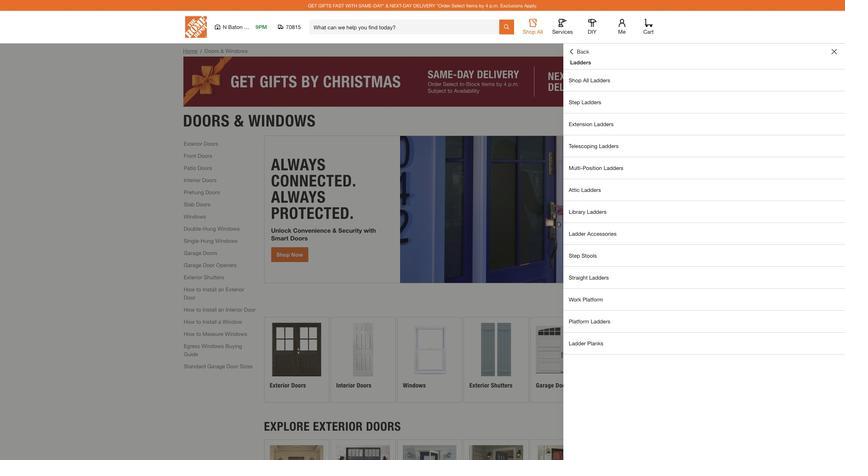 Task type: locate. For each thing, give the bounding box(es) containing it.
/ inside home / doors & windows
[[200, 48, 202, 54]]

standard garage door sizes link
[[184, 362, 253, 370]]

0 vertical spatial exterior doors
[[184, 140, 218, 147]]

position
[[583, 165, 602, 171]]

0 horizontal spatial windows link
[[184, 212, 206, 221]]

ladders right straight
[[589, 274, 609, 281]]

0 vertical spatial exterior shutters link
[[184, 273, 224, 281]]

1 vertical spatial shutters
[[491, 382, 513, 389]]

2 horizontal spatial interior
[[336, 382, 355, 389]]

hung up single-hung windows
[[203, 225, 216, 232]]

all
[[537, 28, 543, 35], [583, 77, 589, 83]]

2 horizontal spatial shop
[[569, 77, 582, 83]]

install left "a"
[[203, 318, 217, 325]]

windows link
[[184, 212, 206, 221], [398, 317, 462, 403]]

drawer close image
[[832, 49, 837, 54]]

3 how from the top
[[184, 318, 195, 325]]

to
[[196, 286, 201, 292], [196, 306, 201, 313], [196, 318, 201, 325], [196, 331, 201, 337]]

telescoping ladders link
[[564, 135, 845, 157]]

ladders
[[570, 59, 591, 65], [591, 77, 610, 83], [582, 99, 601, 105], [594, 121, 614, 127], [599, 143, 619, 149], [604, 165, 624, 171], [581, 187, 601, 193], [587, 209, 607, 215], [589, 274, 609, 281], [591, 318, 611, 325]]

0 horizontal spatial interior doors
[[184, 177, 217, 183]]

/ for home
[[200, 48, 202, 54]]

1 step from the top
[[569, 99, 580, 105]]

install for window
[[203, 318, 217, 325]]

ladders right library
[[587, 209, 607, 215]]

services button
[[552, 19, 574, 35]]

70815
[[286, 24, 301, 30]]

hung for double-
[[203, 225, 216, 232]]

to up egress
[[196, 331, 201, 337]]

1 vertical spatial exterior doors
[[270, 382, 306, 389]]

0 horizontal spatial interior
[[184, 177, 201, 183]]

multi-position ladders
[[569, 165, 624, 171]]

exterior inside how to install an exterior door
[[226, 286, 244, 292]]

doors inside unlock convenience & security with smart doors
[[290, 234, 308, 242]]

step up extension
[[569, 99, 580, 105]]

shop up step ladders
[[569, 77, 582, 83]]

diy
[[588, 28, 597, 35]]

1
[[636, 288, 639, 296]]

multi-position ladders link
[[564, 157, 845, 179]]

image for security doors image
[[536, 445, 590, 460]]

install up how to install an interior door
[[203, 286, 217, 292]]

1 horizontal spatial interior
[[226, 306, 243, 313]]

how to install an exterior door
[[184, 286, 244, 301]]

0 vertical spatial hung
[[203, 225, 216, 232]]

menu
[[564, 70, 845, 355]]

1 ladder from the top
[[569, 230, 586, 237]]

the home depot logo image
[[185, 16, 207, 38]]

0 vertical spatial always
[[271, 155, 326, 174]]

front doors link
[[184, 152, 212, 160]]

1 horizontal spatial garage doors link
[[531, 317, 595, 403]]

0 vertical spatial ladder
[[569, 230, 586, 237]]

ladder down library
[[569, 230, 586, 237]]

how inside how to install an exterior door
[[184, 286, 195, 292]]

image for screen doors image
[[470, 445, 523, 460]]

1 vertical spatial garage doors link
[[531, 317, 595, 403]]

2 an from the top
[[218, 306, 224, 313]]

0 horizontal spatial exterior doors
[[184, 140, 218, 147]]

select
[[452, 3, 465, 8]]

1 vertical spatial platform
[[569, 318, 589, 325]]

1 install from the top
[[203, 286, 217, 292]]

hung down double-hung windows 'link' in the left of the page
[[201, 237, 214, 244]]

1 horizontal spatial exterior shutters link
[[464, 317, 529, 403]]

9pm
[[256, 24, 267, 30]]

an up "a"
[[218, 306, 224, 313]]

1 vertical spatial windows link
[[398, 317, 462, 403]]

back
[[577, 48, 589, 55]]

1 vertical spatial step
[[569, 252, 580, 259]]

ladders up "multi-position ladders"
[[599, 143, 619, 149]]

1 vertical spatial /
[[639, 288, 641, 296]]

0 horizontal spatial /
[[200, 48, 202, 54]]

1 horizontal spatial interior doors link
[[331, 317, 396, 403]]

to up how to measure windows
[[196, 318, 201, 325]]

sizes
[[240, 363, 253, 369]]

shop
[[523, 28, 536, 35], [569, 77, 582, 83], [277, 251, 290, 258]]

0 horizontal spatial garage doors link
[[184, 249, 217, 257]]

2 how from the top
[[184, 306, 195, 313]]

garage
[[184, 250, 201, 256], [184, 262, 201, 268], [207, 363, 225, 369], [536, 382, 554, 389]]

1 vertical spatial shop
[[569, 77, 582, 83]]

platform down work at the bottom right
[[569, 318, 589, 325]]

library ladders
[[569, 209, 607, 215]]

0 vertical spatial /
[[200, 48, 202, 54]]

4 to from the top
[[196, 331, 201, 337]]

straight ladders link
[[564, 267, 845, 289]]

1 vertical spatial hung
[[201, 237, 214, 244]]

egress windows buying guide
[[184, 343, 242, 357]]

0 vertical spatial garage doors
[[184, 250, 217, 256]]

standard
[[184, 363, 206, 369]]

shop down apply.
[[523, 28, 536, 35]]

shop for shop all
[[523, 28, 536, 35]]

/ for 1
[[639, 288, 641, 296]]

garage door openers
[[184, 262, 237, 268]]

gifts
[[318, 3, 332, 8]]

install inside how to install an exterior door
[[203, 286, 217, 292]]

1 vertical spatial exterior doors link
[[264, 317, 329, 403]]

step for step ladders
[[569, 99, 580, 105]]

security
[[338, 227, 362, 234]]

now
[[291, 251, 303, 258]]

0 vertical spatial shop
[[523, 28, 536, 35]]

2 install from the top
[[203, 306, 217, 313]]

windows inside 'egress windows buying guide'
[[202, 343, 224, 349]]

1 vertical spatial interior
[[226, 306, 243, 313]]

0 horizontal spatial interior doors link
[[184, 176, 217, 184]]

an
[[218, 286, 224, 292], [218, 306, 224, 313]]

all inside menu
[[583, 77, 589, 83]]

next-
[[390, 3, 403, 8]]

shop all ladders link
[[564, 70, 845, 91]]

2 ladder from the top
[[569, 340, 586, 347]]

ladders for extension ladders
[[594, 121, 614, 127]]

ladder accessories
[[569, 230, 617, 237]]

how for how to install an exterior door
[[184, 286, 195, 292]]

shop all ladders
[[569, 77, 610, 83]]

0 vertical spatial all
[[537, 28, 543, 35]]

delivery
[[414, 3, 435, 8]]

0 horizontal spatial shutters
[[204, 274, 224, 280]]

home / doors & windows
[[183, 48, 248, 54]]

to down the garage door openers link
[[196, 286, 201, 292]]

ladders for step ladders
[[582, 99, 601, 105]]

step ladders
[[569, 99, 601, 105]]

ladders right attic in the top of the page
[[581, 187, 601, 193]]

how inside 'link'
[[184, 318, 195, 325]]

prehung
[[184, 189, 204, 195]]

all inside button
[[537, 28, 543, 35]]

1 vertical spatial interior doors
[[336, 382, 372, 389]]

rouge
[[244, 24, 260, 30]]

0 vertical spatial interior
[[184, 177, 201, 183]]

front doors
[[184, 152, 212, 159]]

to for how to install a window
[[196, 318, 201, 325]]

exterior shutters
[[184, 274, 224, 280], [470, 382, 513, 389]]

ladder for ladder accessories
[[569, 230, 586, 237]]

3 to from the top
[[196, 318, 201, 325]]

extension ladders
[[569, 121, 614, 127]]

an for exterior
[[218, 286, 224, 292]]

1 vertical spatial an
[[218, 306, 224, 313]]

ladder left planks
[[569, 340, 586, 347]]

an up how to install an interior door
[[218, 286, 224, 292]]

doors inside "link"
[[198, 165, 212, 171]]

cart link
[[641, 19, 656, 35]]

install for exterior
[[203, 286, 217, 292]]

door inside how to install an exterior door
[[184, 294, 196, 301]]

1 an from the top
[[218, 286, 224, 292]]

shop left now at the bottom
[[277, 251, 290, 258]]

2 step from the top
[[569, 252, 580, 259]]

feedback link image
[[836, 114, 845, 151]]

install up how to install a window
[[203, 306, 217, 313]]

image for always connected. always protected. image
[[400, 136, 662, 283]]

to up how to install a window
[[196, 306, 201, 313]]

shop inside shop now link
[[277, 251, 290, 258]]

hung inside 'link'
[[203, 225, 216, 232]]

4 how from the top
[[184, 331, 195, 337]]

1 vertical spatial ladder
[[569, 340, 586, 347]]

slab doors link
[[184, 200, 211, 208]]

how for how to install a window
[[184, 318, 195, 325]]

doors inside "link"
[[196, 201, 211, 207]]

0 vertical spatial exterior doors link
[[184, 140, 218, 148]]

1 vertical spatial install
[[203, 306, 217, 313]]

0 vertical spatial install
[[203, 286, 217, 292]]

1 to from the top
[[196, 286, 201, 292]]

0 horizontal spatial exterior shutters link
[[184, 273, 224, 281]]

slab doors
[[184, 201, 211, 207]]

1 horizontal spatial exterior doors link
[[264, 317, 329, 403]]

2 to from the top
[[196, 306, 201, 313]]

& inside unlock convenience & security with smart doors
[[333, 227, 337, 234]]

single-
[[184, 237, 201, 244]]

an for interior
[[218, 306, 224, 313]]

back button
[[569, 48, 589, 55]]

0 horizontal spatial exterior doors link
[[184, 140, 218, 148]]

patio doors
[[184, 165, 212, 171]]

explore
[[264, 419, 310, 434]]

double-hung windows
[[184, 225, 240, 232]]

2 vertical spatial install
[[203, 318, 217, 325]]

0 horizontal spatial garage doors
[[184, 250, 217, 256]]

1 horizontal spatial exterior shutters
[[470, 382, 513, 389]]

how to measure windows
[[184, 331, 247, 337]]

3 install from the top
[[203, 318, 217, 325]]

shop for shop all ladders
[[569, 77, 582, 83]]

0 vertical spatial interior doors link
[[184, 176, 217, 184]]

2 vertical spatial shop
[[277, 251, 290, 258]]

0 horizontal spatial shop
[[277, 251, 290, 258]]

1 vertical spatial garage doors
[[536, 382, 571, 389]]

day*
[[374, 3, 384, 8]]

0 vertical spatial windows link
[[184, 212, 206, 221]]

attic ladders
[[569, 187, 601, 193]]

ladders right extension
[[594, 121, 614, 127]]

0 vertical spatial exterior shutters
[[184, 274, 224, 280]]

to inside 'link'
[[196, 318, 201, 325]]

1 vertical spatial all
[[583, 77, 589, 83]]

0 vertical spatial an
[[218, 286, 224, 292]]

all left services
[[537, 28, 543, 35]]

how
[[184, 286, 195, 292], [184, 306, 195, 313], [184, 318, 195, 325], [184, 331, 195, 337]]

&
[[386, 3, 389, 8], [221, 48, 224, 54], [234, 111, 244, 130], [333, 227, 337, 234]]

ladders up planks
[[591, 318, 611, 325]]

library
[[569, 209, 586, 215]]

step left stools
[[569, 252, 580, 259]]

single-hung windows
[[184, 237, 238, 244]]

What can we help you find today? search field
[[314, 20, 499, 34]]

to inside how to install an exterior door
[[196, 286, 201, 292]]

shop inside shop all ladders link
[[569, 77, 582, 83]]

to for how to measure windows
[[196, 331, 201, 337]]

me
[[618, 28, 626, 35]]

1 horizontal spatial shop
[[523, 28, 536, 35]]

by
[[479, 3, 484, 8]]

1 vertical spatial exterior shutters link
[[464, 317, 529, 403]]

ladder planks link
[[564, 333, 845, 354]]

an inside how to install an exterior door
[[218, 286, 224, 292]]

connected.
[[271, 171, 356, 191]]

always
[[271, 155, 326, 174], [271, 187, 326, 207]]

doors
[[205, 48, 219, 54], [183, 111, 230, 130], [204, 140, 218, 147], [198, 152, 212, 159], [198, 165, 212, 171], [202, 177, 217, 183], [205, 189, 220, 195], [196, 201, 211, 207], [290, 234, 308, 242], [203, 250, 217, 256], [291, 382, 306, 389], [357, 382, 372, 389], [556, 382, 571, 389], [366, 419, 401, 434]]

2 vertical spatial interior
[[336, 382, 355, 389]]

sponsored banner image
[[183, 56, 662, 107]]

2 always from the top
[[271, 187, 326, 207]]

install inside 'link'
[[203, 318, 217, 325]]

extension
[[569, 121, 593, 127]]

1 horizontal spatial /
[[639, 288, 641, 296]]

1 vertical spatial always
[[271, 187, 326, 207]]

n
[[223, 24, 227, 30]]

interior doors link
[[184, 176, 217, 184], [331, 317, 396, 403]]

how to install a window
[[184, 318, 242, 325]]

0 horizontal spatial all
[[537, 28, 543, 35]]

platform right work at the bottom right
[[583, 296, 603, 303]]

1 horizontal spatial windows link
[[398, 317, 462, 403]]

shop inside shop all button
[[523, 28, 536, 35]]

ladders up extension ladders
[[582, 99, 601, 105]]

shop for shop now
[[277, 251, 290, 258]]

1 how from the top
[[184, 286, 195, 292]]

1 vertical spatial interior doors link
[[331, 317, 396, 403]]

multi-
[[569, 165, 583, 171]]

ladder accessories link
[[564, 223, 845, 245]]

step inside step ladders link
[[569, 99, 580, 105]]

1 horizontal spatial all
[[583, 77, 589, 83]]

image for windows image
[[403, 323, 457, 377]]

0 vertical spatial step
[[569, 99, 580, 105]]

all for shop all
[[537, 28, 543, 35]]

services
[[552, 28, 573, 35]]

ladder
[[569, 230, 586, 237], [569, 340, 586, 347]]

all up step ladders
[[583, 77, 589, 83]]



Task type: describe. For each thing, give the bounding box(es) containing it.
garage door openers link
[[184, 261, 237, 269]]

1 always from the top
[[271, 155, 326, 174]]

how to measure windows link
[[184, 330, 247, 338]]

step stools
[[569, 252, 597, 259]]

egress
[[184, 343, 200, 349]]

straight
[[569, 274, 588, 281]]

4
[[486, 3, 488, 8]]

ladders for attic ladders
[[581, 187, 601, 193]]

0 vertical spatial garage doors link
[[184, 249, 217, 257]]

get gifts fast with same-day* & next-day delivery *order select items by 4 p.m. exclusions apply.
[[308, 3, 537, 8]]

how to install an interior door link
[[184, 306, 256, 314]]

how for how to install an interior door
[[184, 306, 195, 313]]

step ladders link
[[564, 91, 845, 113]]

ladders up step ladders
[[591, 77, 610, 83]]

image for interior doors image
[[336, 323, 390, 377]]

smart
[[271, 234, 289, 242]]

0 horizontal spatial exterior shutters
[[184, 274, 224, 280]]

hung for single-
[[201, 237, 214, 244]]

70815 button
[[278, 24, 301, 30]]

egress windows buying guide link
[[184, 342, 257, 358]]

image for front doors image
[[270, 445, 324, 460]]

always connected. always protected.
[[271, 155, 356, 223]]

window
[[223, 318, 242, 325]]

image for patio doors image
[[336, 445, 390, 460]]

measure
[[203, 331, 223, 337]]

accessories
[[587, 230, 617, 237]]

how to install an exterior door link
[[184, 285, 257, 302]]

ladders for platform ladders
[[591, 318, 611, 325]]

work
[[569, 296, 581, 303]]

extension ladders link
[[564, 113, 845, 135]]

double-
[[184, 225, 203, 232]]

platform ladders
[[569, 318, 611, 325]]

items
[[466, 3, 478, 8]]

how to install an interior door
[[184, 306, 256, 313]]

attic
[[569, 187, 580, 193]]

all for shop all ladders
[[583, 77, 589, 83]]

1 horizontal spatial garage doors
[[536, 382, 571, 389]]

single-hung windows link
[[184, 237, 238, 245]]

platform ladders link
[[564, 311, 845, 332]]

guide
[[184, 351, 198, 357]]

unlock convenience & security with smart doors
[[271, 227, 376, 242]]

home link
[[183, 48, 198, 54]]

to for how to install an exterior door
[[196, 286, 201, 292]]

ladders down back button
[[570, 59, 591, 65]]

shop now
[[277, 251, 303, 258]]

home
[[183, 48, 198, 54]]

work platform link
[[564, 289, 845, 310]]

double-hung windows link
[[184, 225, 240, 233]]

attic ladders link
[[564, 179, 845, 201]]

exclusions
[[500, 3, 523, 8]]

cart
[[644, 28, 654, 35]]

with
[[346, 3, 357, 8]]

*order
[[437, 3, 450, 8]]

menu containing shop all ladders
[[564, 70, 845, 355]]

work platform
[[569, 296, 603, 303]]

1 / 3
[[636, 288, 645, 296]]

straight ladders
[[569, 274, 609, 281]]

apply.
[[524, 3, 537, 8]]

ladders for straight ladders
[[589, 274, 609, 281]]

library ladders link
[[564, 201, 845, 223]]

telescoping
[[569, 143, 598, 149]]

0 vertical spatial platform
[[583, 296, 603, 303]]

image for garage door openers image
[[603, 323, 657, 377]]

0 vertical spatial shutters
[[204, 274, 224, 280]]

exterior doors link for bottommost interior doors link
[[264, 317, 329, 403]]

image for exterior doors image
[[270, 323, 324, 377]]

shop all
[[523, 28, 543, 35]]

standard garage door sizes
[[184, 363, 253, 369]]

1 vertical spatial exterior shutters
[[470, 382, 513, 389]]

get
[[308, 3, 317, 8]]

1 horizontal spatial exterior doors
[[270, 382, 306, 389]]

diy button
[[582, 19, 603, 35]]

with
[[364, 227, 376, 234]]

step for step stools
[[569, 252, 580, 259]]

prehung doors
[[184, 189, 220, 195]]

same-
[[359, 3, 374, 8]]

fast
[[333, 3, 344, 8]]

3
[[641, 288, 645, 296]]

exterior doors link for front doors link
[[184, 140, 218, 148]]

ladders right position
[[604, 165, 624, 171]]

ladder planks
[[569, 340, 604, 347]]

0 vertical spatial interior doors
[[184, 177, 217, 183]]

patio doors link
[[184, 164, 212, 172]]

me button
[[611, 19, 633, 35]]

stools
[[582, 252, 597, 259]]

to for how to install an interior door
[[196, 306, 201, 313]]

baton
[[228, 24, 243, 30]]

1 horizontal spatial interior doors
[[336, 382, 372, 389]]

telescoping ladders
[[569, 143, 619, 149]]

buying
[[225, 343, 242, 349]]

a
[[218, 318, 221, 325]]

ladders for library ladders
[[587, 209, 607, 215]]

how for how to measure windows
[[184, 331, 195, 337]]

doors & windows
[[183, 111, 316, 130]]

how to install a window link
[[184, 318, 242, 326]]

ladders for telescoping ladders
[[599, 143, 619, 149]]

unlock
[[271, 227, 292, 234]]

convenience
[[293, 227, 331, 234]]

image for storm doors image
[[403, 445, 457, 460]]

image for exterior shutters image
[[470, 323, 523, 377]]

image for garage doors image
[[536, 323, 590, 377]]

windows inside 'link'
[[218, 225, 240, 232]]

1 horizontal spatial shutters
[[491, 382, 513, 389]]

planks
[[587, 340, 604, 347]]

install for interior
[[203, 306, 217, 313]]

patio
[[184, 165, 196, 171]]

n baton rouge
[[223, 24, 260, 30]]

shop all button
[[522, 19, 544, 35]]

ladder for ladder planks
[[569, 340, 586, 347]]



Task type: vqa. For each thing, say whether or not it's contained in the screenshot.
Swing for Woodridge Elite All Cedar Swing Set with Elevated Tunnel
no



